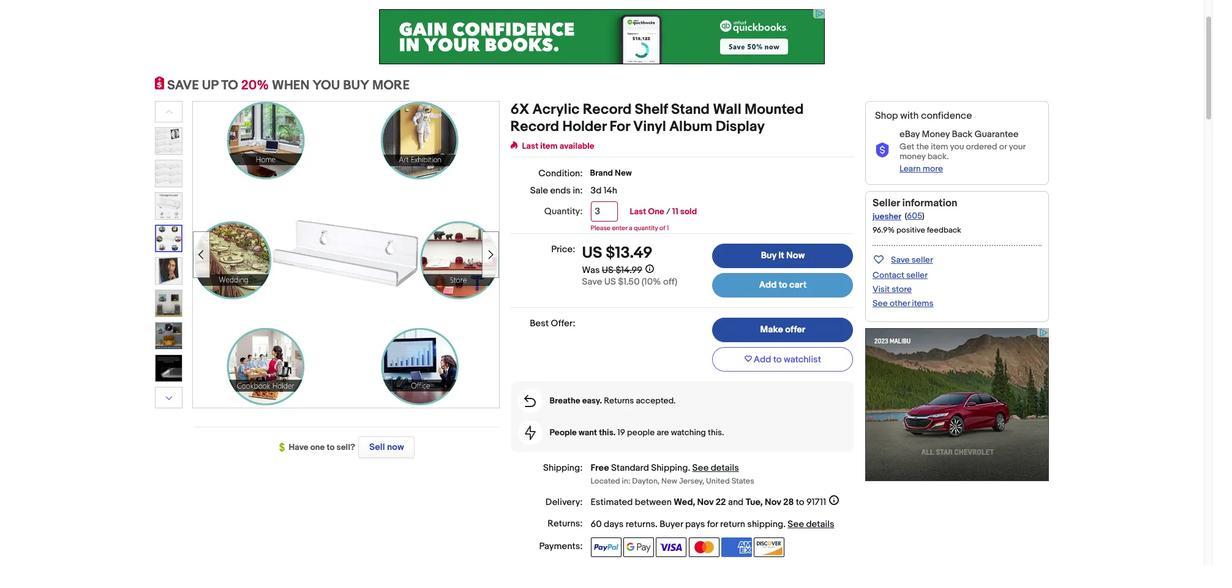 Task type: describe. For each thing, give the bounding box(es) containing it.
save for save seller
[[892, 255, 910, 265]]

11
[[673, 207, 679, 217]]

make offer link
[[713, 318, 854, 343]]

vinyl
[[634, 118, 666, 135]]

3d
[[591, 185, 602, 197]]

1 horizontal spatial new
[[662, 476, 678, 486]]

days
[[604, 519, 624, 530]]

one
[[649, 207, 665, 217]]

save us $1.50 (10% off)
[[582, 276, 678, 288]]

seller information juesher ( 605 ) 96.9% positive feedback
[[873, 197, 962, 235]]

acrylic
[[533, 101, 580, 118]]

offer:
[[551, 318, 576, 330]]

quantity
[[634, 224, 658, 232]]

3d 14h
[[591, 185, 618, 197]]

see inside contact seller visit store see other items
[[873, 298, 888, 309]]

6x acrylic record shelf stand wall mounted record holder for vinyl album display - picture 4 of 11 image
[[193, 100, 499, 407]]

28
[[784, 497, 794, 508]]

best
[[530, 318, 549, 330]]

last item available
[[522, 141, 595, 151]]

please
[[591, 224, 611, 232]]

add to cart link
[[713, 273, 854, 298]]

visit
[[873, 284, 890, 295]]

returns
[[626, 519, 656, 530]]

wall
[[713, 101, 742, 118]]

save up to 20% when you buy more
[[167, 78, 410, 94]]

best offer:
[[530, 318, 576, 330]]

buy it now link
[[713, 244, 854, 268]]

6x
[[511, 101, 530, 118]]

with details__icon image for breathe easy.
[[525, 395, 536, 408]]

contact seller link
[[873, 270, 928, 281]]

see other items link
[[873, 298, 934, 309]]

get
[[900, 142, 915, 152]]

money
[[900, 151, 926, 162]]

ends
[[551, 185, 571, 197]]

shipping
[[652, 463, 688, 474]]

when
[[272, 78, 310, 94]]

have one to sell?
[[289, 442, 356, 453]]

picture 3 of 11 image
[[156, 193, 182, 219]]

sell
[[369, 442, 385, 453]]

condition:
[[539, 168, 583, 180]]

2 horizontal spatial .
[[784, 519, 786, 530]]

picture 8 of 11 image
[[156, 355, 182, 382]]

sell now
[[369, 442, 404, 453]]

us up was
[[582, 244, 603, 263]]

shop with confidence
[[876, 110, 973, 122]]

1 horizontal spatial in:
[[622, 476, 631, 486]]

the
[[917, 142, 930, 152]]

to right 28
[[796, 497, 805, 508]]

save for save us $1.50 (10% off)
[[582, 276, 603, 288]]

master card image
[[689, 538, 720, 557]]

to left cart
[[779, 279, 788, 291]]

buyer
[[660, 519, 684, 530]]

feedback
[[928, 225, 962, 235]]

(
[[905, 211, 908, 221]]

holder
[[563, 118, 607, 135]]

mounted
[[745, 101, 804, 118]]

was us $14.99
[[582, 265, 643, 276]]

contact
[[873, 270, 905, 281]]

ebay
[[900, 129, 920, 140]]

2 nov from the left
[[765, 497, 782, 508]]

it
[[779, 250, 785, 262]]

for
[[610, 118, 630, 135]]

save seller button
[[873, 252, 934, 267]]

returns:
[[548, 518, 583, 530]]

people want this. 19 people are watching this.
[[550, 428, 725, 438]]

add for add to cart
[[760, 279, 777, 291]]

information
[[903, 197, 958, 210]]

are
[[657, 428, 670, 438]]

states
[[732, 476, 755, 486]]

located in: dayton, new jersey, united states
[[591, 476, 755, 486]]

1 horizontal spatial see
[[788, 519, 805, 530]]

14h
[[604, 185, 618, 197]]

return
[[721, 519, 746, 530]]

shop
[[876, 110, 899, 122]]

sell?
[[337, 442, 356, 453]]

save seller
[[892, 255, 934, 265]]

learn more link
[[900, 164, 944, 174]]

see details link for 60 days returns . buyer pays for return shipping . see details
[[788, 519, 835, 530]]

60
[[591, 519, 602, 530]]

people
[[628, 428, 655, 438]]

us for save
[[605, 276, 616, 288]]

605
[[908, 211, 923, 221]]

seller
[[873, 197, 901, 210]]

add to watchlist button
[[713, 347, 854, 372]]

brand new
[[590, 168, 632, 178]]

of
[[660, 224, 666, 232]]

1 vertical spatial advertisement region
[[866, 328, 1050, 482]]

us $13.49 main content
[[511, 101, 855, 566]]

united
[[707, 476, 730, 486]]

$14.99
[[616, 265, 643, 276]]

between
[[635, 497, 672, 508]]

jersey,
[[680, 476, 705, 486]]

estimated between wed, nov 22 and tue, nov 28 to 91711
[[591, 497, 827, 508]]

60 days returns . buyer pays for return shipping . see details
[[591, 519, 835, 530]]

estimated
[[591, 497, 633, 508]]

add to watchlist
[[754, 354, 822, 366]]

pays
[[686, 519, 705, 530]]

picture 7 of 11 image
[[156, 323, 182, 349]]



Task type: vqa. For each thing, say whether or not it's contained in the screenshot.
ordered
yes



Task type: locate. For each thing, give the bounding box(es) containing it.
0 vertical spatial see
[[873, 298, 888, 309]]

nov left 28
[[765, 497, 782, 508]]

1 vertical spatial see details link
[[788, 519, 835, 530]]

0 vertical spatial with details__icon image
[[876, 143, 890, 158]]

0 vertical spatial add
[[760, 279, 777, 291]]

picture 5 of 11 image
[[156, 258, 182, 284]]

seller for contact
[[907, 270, 928, 281]]

with details__icon image for ebay money back guarantee
[[876, 143, 890, 158]]

last
[[522, 141, 539, 151], [630, 207, 647, 217]]

19
[[618, 428, 626, 438]]

you
[[313, 78, 340, 94]]

0 horizontal spatial record
[[511, 118, 560, 135]]

item inside "us $13.49" main content
[[541, 141, 558, 151]]

see
[[873, 298, 888, 309], [693, 463, 709, 474], [788, 519, 805, 530]]

want
[[579, 428, 598, 438]]

picture 1 of 11 image
[[156, 128, 182, 154]]

item left available
[[541, 141, 558, 151]]

located
[[591, 476, 621, 486]]

. left the buyer
[[656, 519, 658, 530]]

have
[[289, 442, 309, 453]]

american express image
[[722, 538, 753, 557]]

1 horizontal spatial see details link
[[788, 519, 835, 530]]

1 vertical spatial last
[[630, 207, 647, 217]]

up
[[202, 78, 218, 94]]

seller down save seller
[[907, 270, 928, 281]]

cart
[[790, 279, 807, 291]]

. down 28
[[784, 519, 786, 530]]

last up the a on the right of page
[[630, 207, 647, 217]]

last for last item available
[[522, 141, 539, 151]]

1 nov from the left
[[698, 497, 714, 508]]

back
[[953, 129, 973, 140]]

to
[[779, 279, 788, 291], [774, 354, 782, 366], [327, 442, 335, 453], [796, 497, 805, 508]]

22
[[716, 497, 726, 508]]

2 this. from the left
[[708, 428, 725, 438]]

confidence
[[922, 110, 973, 122]]

0 vertical spatial in:
[[573, 185, 583, 197]]

1 this. from the left
[[599, 428, 616, 438]]

0 vertical spatial see details link
[[693, 463, 739, 474]]

item down the money
[[932, 142, 949, 152]]

sell now link
[[356, 437, 415, 458]]

tue,
[[746, 497, 763, 508]]

in: right ends
[[573, 185, 583, 197]]

store
[[892, 284, 912, 295]]

off)
[[664, 276, 678, 288]]

record up last item available on the left of page
[[511, 118, 560, 135]]

seller for save
[[912, 255, 934, 265]]

.
[[688, 463, 691, 474], [656, 519, 658, 530], [784, 519, 786, 530]]

1 vertical spatial seller
[[907, 270, 928, 281]]

0 horizontal spatial this.
[[599, 428, 616, 438]]

visit store link
[[873, 284, 912, 295]]

1 horizontal spatial item
[[932, 142, 949, 152]]

Quantity: text field
[[591, 202, 618, 222]]

us right was
[[602, 265, 614, 276]]

contact seller visit store see other items
[[873, 270, 934, 309]]

to inside button
[[774, 354, 782, 366]]

save
[[892, 255, 910, 265], [582, 276, 603, 288]]

1 horizontal spatial record
[[583, 101, 632, 118]]

us for was
[[602, 265, 614, 276]]

91711
[[807, 497, 827, 508]]

brand
[[590, 168, 613, 178]]

enter
[[612, 224, 628, 232]]

for
[[708, 519, 719, 530]]

nov left 22
[[698, 497, 714, 508]]

1 vertical spatial in:
[[622, 476, 631, 486]]

with details__icon image for people want this.
[[525, 426, 536, 441]]

ebay money back guarantee get the item you ordered or your money back. learn more
[[900, 129, 1026, 174]]

paypal credit image
[[591, 565, 655, 566]]

1 horizontal spatial .
[[688, 463, 691, 474]]

or
[[1000, 142, 1008, 152]]

breathe
[[550, 396, 581, 406]]

quantity:
[[545, 206, 583, 218]]

album
[[670, 118, 713, 135]]

seller inside button
[[912, 255, 934, 265]]

0 horizontal spatial details
[[711, 463, 739, 474]]

0 vertical spatial details
[[711, 463, 739, 474]]

save inside "us $13.49" main content
[[582, 276, 603, 288]]

to
[[221, 78, 238, 94]]

0 vertical spatial new
[[615, 168, 632, 178]]

seller inside contact seller visit store see other items
[[907, 270, 928, 281]]

one
[[311, 442, 325, 453]]

0 horizontal spatial save
[[582, 276, 603, 288]]

seller
[[912, 255, 934, 265], [907, 270, 928, 281]]

to left watchlist
[[774, 354, 782, 366]]

in: down standard
[[622, 476, 631, 486]]

0 horizontal spatial .
[[656, 519, 658, 530]]

picture 6 of 11 image
[[156, 290, 182, 317]]

people
[[550, 428, 577, 438]]

us $13.49
[[582, 244, 653, 263]]

1 vertical spatial details
[[807, 519, 835, 530]]

now
[[387, 442, 404, 453]]

1 item from the left
[[541, 141, 558, 151]]

see down visit
[[873, 298, 888, 309]]

record left shelf at the right of page
[[583, 101, 632, 118]]

1 horizontal spatial save
[[892, 255, 910, 265]]

see details link down 91711
[[788, 519, 835, 530]]

buy it now
[[761, 250, 805, 262]]

see down 28
[[788, 519, 805, 530]]

stand
[[672, 101, 710, 118]]

dollar sign image
[[279, 443, 289, 453]]

please enter a quantity of 1
[[591, 224, 669, 232]]

details down 91711
[[807, 519, 835, 530]]

new down the shipping
[[662, 476, 678, 486]]

last one / 11 sold
[[630, 207, 697, 217]]

last down 6x
[[522, 141, 539, 151]]

items
[[913, 298, 934, 309]]

add down make
[[754, 354, 772, 366]]

20%
[[241, 78, 269, 94]]

save inside button
[[892, 255, 910, 265]]

shelf
[[635, 101, 668, 118]]

more
[[373, 78, 410, 94]]

see details link up united
[[693, 463, 739, 474]]

advertisement region
[[379, 9, 825, 64], [866, 328, 1050, 482]]

learn
[[900, 164, 921, 174]]

6x acrylic record shelf stand wall mounted record holder for vinyl album display
[[511, 101, 804, 135]]

buy
[[761, 250, 777, 262]]

and
[[729, 497, 744, 508]]

picture 2 of 11 image
[[156, 161, 182, 187]]

with
[[901, 110, 919, 122]]

2 vertical spatial with details__icon image
[[525, 426, 536, 441]]

add inside button
[[754, 354, 772, 366]]

with details__icon image left breathe
[[525, 395, 536, 408]]

seller up contact seller link
[[912, 255, 934, 265]]

this. left 19
[[599, 428, 616, 438]]

buy
[[343, 78, 370, 94]]

0 horizontal spatial see details link
[[693, 463, 739, 474]]

1 horizontal spatial nov
[[765, 497, 782, 508]]

add down buy
[[760, 279, 777, 291]]

paypal image
[[591, 538, 622, 557]]

$13.49
[[606, 244, 653, 263]]

details up united
[[711, 463, 739, 474]]

with details__icon image left people
[[525, 426, 536, 441]]

money
[[922, 129, 950, 140]]

. up jersey,
[[688, 463, 691, 474]]

accepted.
[[636, 396, 676, 406]]

1
[[667, 224, 669, 232]]

free
[[591, 463, 610, 474]]

returns
[[604, 396, 634, 406]]

other
[[890, 298, 911, 309]]

this. right watching
[[708, 428, 725, 438]]

picture 4 of 11 image
[[156, 226, 181, 251]]

0 horizontal spatial new
[[615, 168, 632, 178]]

display
[[716, 118, 765, 135]]

(10%
[[642, 276, 662, 288]]

to right one
[[327, 442, 335, 453]]

standard shipping . see details
[[612, 463, 739, 474]]

0 horizontal spatial advertisement region
[[379, 9, 825, 64]]

with details__icon image
[[876, 143, 890, 158], [525, 395, 536, 408], [525, 426, 536, 441]]

google pay image
[[624, 538, 654, 557]]

0 vertical spatial last
[[522, 141, 539, 151]]

see details link for standard shipping . see details
[[693, 463, 739, 474]]

add to cart
[[760, 279, 807, 291]]

item inside ebay money back guarantee get the item you ordered or your money back. learn more
[[932, 142, 949, 152]]

1 vertical spatial new
[[662, 476, 678, 486]]

0 horizontal spatial nov
[[698, 497, 714, 508]]

add for add to watchlist
[[754, 354, 772, 366]]

0 vertical spatial advertisement region
[[379, 9, 825, 64]]

1 vertical spatial see
[[693, 463, 709, 474]]

us
[[582, 244, 603, 263], [602, 265, 614, 276], [605, 276, 616, 288]]

2 vertical spatial see
[[788, 519, 805, 530]]

us left the $1.50
[[605, 276, 616, 288]]

dayton,
[[633, 476, 660, 486]]

0 vertical spatial seller
[[912, 255, 934, 265]]

0 vertical spatial save
[[892, 255, 910, 265]]

1 horizontal spatial this.
[[708, 428, 725, 438]]

visa image
[[656, 538, 687, 557]]

see up jersey,
[[693, 463, 709, 474]]

2 item from the left
[[932, 142, 949, 152]]

ordered
[[967, 142, 998, 152]]

save up contact seller link
[[892, 255, 910, 265]]

1 vertical spatial with details__icon image
[[525, 395, 536, 408]]

with details__icon image left get in the top right of the page
[[876, 143, 890, 158]]

last for last one / 11 sold
[[630, 207, 647, 217]]

0 horizontal spatial see
[[693, 463, 709, 474]]

1 horizontal spatial details
[[807, 519, 835, 530]]

more
[[923, 164, 944, 174]]

1 horizontal spatial last
[[630, 207, 647, 217]]

0 horizontal spatial item
[[541, 141, 558, 151]]

1 horizontal spatial advertisement region
[[866, 328, 1050, 482]]

2 horizontal spatial see
[[873, 298, 888, 309]]

0 horizontal spatial in:
[[573, 185, 583, 197]]

payments:
[[540, 541, 583, 552]]

discover image
[[755, 538, 785, 557]]

1 vertical spatial add
[[754, 354, 772, 366]]

save left the $1.50
[[582, 276, 603, 288]]

new right the "brand"
[[615, 168, 632, 178]]

0 horizontal spatial last
[[522, 141, 539, 151]]

1 vertical spatial save
[[582, 276, 603, 288]]



